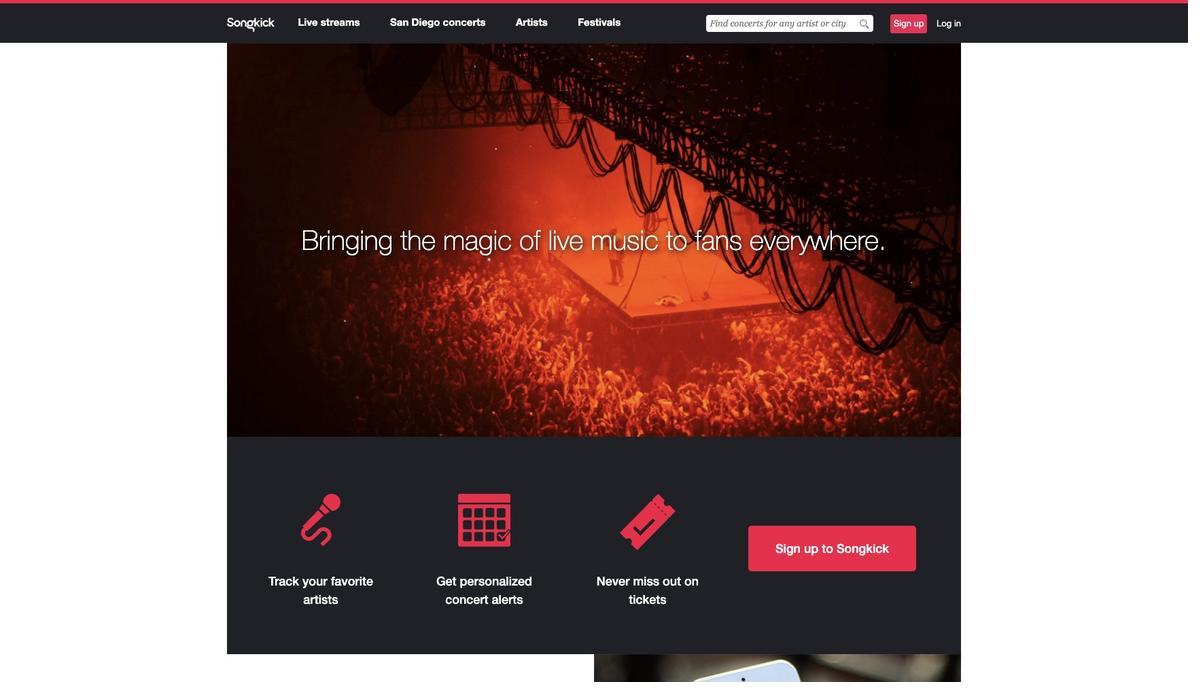 Task type: vqa. For each thing, say whether or not it's contained in the screenshot.
until
no



Task type: describe. For each thing, give the bounding box(es) containing it.
san diego concerts link
[[390, 16, 486, 28]]

favorite
[[331, 574, 373, 589]]

search image
[[860, 19, 870, 29]]

live streams
[[298, 16, 360, 28]]

of
[[519, 224, 541, 256]]

up for sign up to songkick
[[804, 541, 819, 556]]

on
[[685, 574, 699, 589]]

san
[[390, 16, 409, 28]]

Find concerts for any artist or city search field
[[707, 15, 874, 32]]

up for sign up
[[914, 18, 924, 29]]

live streams link
[[298, 16, 360, 28]]

track
[[268, 574, 299, 589]]

alerts
[[492, 592, 523, 607]]

in
[[954, 18, 961, 29]]

get personalized concert alerts
[[436, 574, 532, 607]]

everywhere.
[[750, 224, 887, 256]]

festivals link
[[578, 16, 621, 28]]

artists
[[516, 16, 548, 28]]

live
[[298, 16, 318, 28]]

diego
[[412, 16, 440, 28]]

the
[[401, 224, 436, 256]]

sign for sign up to songkick
[[776, 541, 801, 556]]

log in
[[937, 18, 961, 29]]

never
[[597, 574, 630, 589]]

out
[[663, 574, 681, 589]]

sign up to songkick
[[776, 541, 889, 556]]

songkick
[[837, 541, 889, 556]]

personalized
[[460, 574, 532, 589]]

log in link
[[937, 18, 961, 30]]

sign up to songkick link
[[748, 526, 916, 572]]

concerts
[[443, 16, 486, 28]]

sign up
[[894, 18, 924, 29]]



Task type: locate. For each thing, give the bounding box(es) containing it.
up left songkick on the bottom
[[804, 541, 819, 556]]

up left "log"
[[914, 18, 924, 29]]

streams
[[321, 16, 360, 28]]

fans
[[695, 224, 742, 256]]

sign for sign up
[[894, 18, 912, 29]]

bringing the magic of live music to fans everywhere.
[[302, 224, 887, 256]]

1 horizontal spatial to
[[822, 541, 833, 556]]

to
[[666, 224, 687, 256], [822, 541, 833, 556]]

never miss out on tickets
[[597, 574, 699, 607]]

0 vertical spatial up
[[914, 18, 924, 29]]

sign
[[894, 18, 912, 29], [776, 541, 801, 556]]

live
[[548, 224, 583, 256]]

get
[[436, 574, 457, 589]]

1 vertical spatial up
[[804, 541, 819, 556]]

music
[[591, 224, 659, 256]]

to left fans
[[666, 224, 687, 256]]

miss
[[633, 574, 659, 589]]

1 vertical spatial sign
[[776, 541, 801, 556]]

0 vertical spatial sign
[[894, 18, 912, 29]]

0 horizontal spatial to
[[666, 224, 687, 256]]

0 horizontal spatial sign
[[776, 541, 801, 556]]

festivals
[[578, 16, 621, 28]]

your
[[302, 574, 327, 589]]

artists link
[[516, 16, 548, 28]]

track your favorite artists
[[268, 574, 373, 607]]

log
[[937, 18, 952, 29]]

1 horizontal spatial sign
[[894, 18, 912, 29]]

1 vertical spatial to
[[822, 541, 833, 556]]

to left songkick on the bottom
[[822, 541, 833, 556]]

up
[[914, 18, 924, 29], [804, 541, 819, 556]]

0 vertical spatial to
[[666, 224, 687, 256]]

magic
[[443, 224, 512, 256]]

san diego concerts
[[390, 16, 486, 28]]

concert
[[445, 592, 488, 607]]

1 horizontal spatial up
[[914, 18, 924, 29]]

artists
[[303, 592, 338, 607]]

bringing
[[302, 224, 393, 256]]

sign up link
[[890, 14, 928, 33]]

tickets
[[629, 592, 667, 607]]

0 horizontal spatial up
[[804, 541, 819, 556]]



